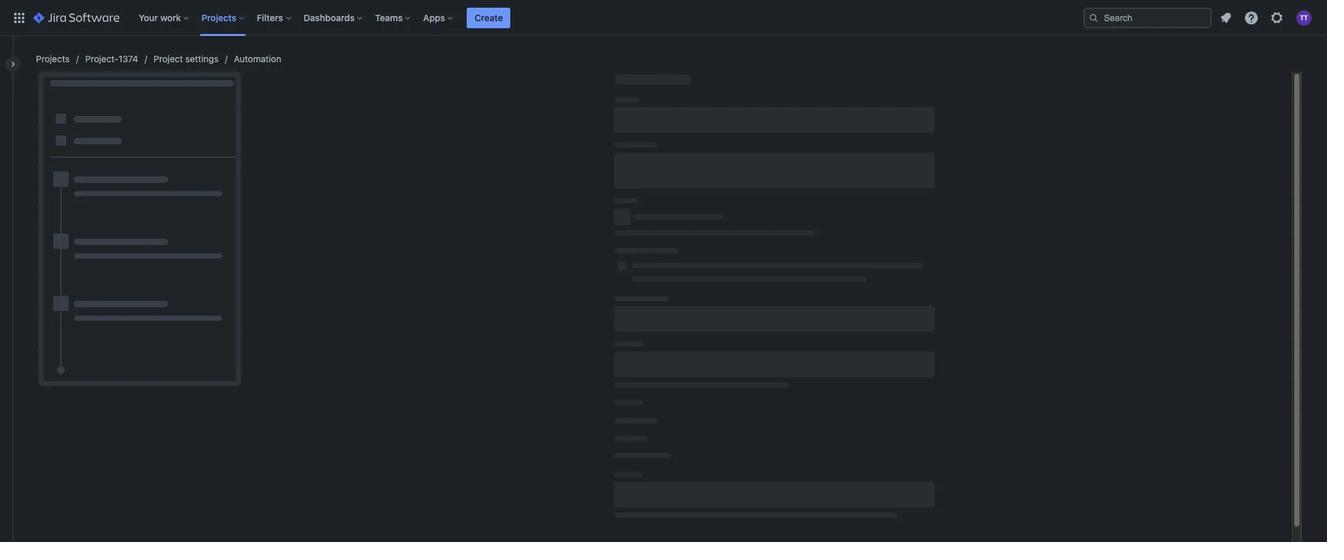Task type: describe. For each thing, give the bounding box(es) containing it.
teams
[[375, 12, 403, 23]]

projects for projects popup button
[[202, 12, 236, 23]]

your
[[139, 12, 158, 23]]

projects link
[[36, 51, 70, 67]]

projects button
[[198, 7, 249, 28]]

primary element
[[8, 0, 1084, 36]]

appswitcher icon image
[[12, 10, 27, 25]]

apps button
[[420, 7, 458, 28]]

teams button
[[371, 7, 416, 28]]

apps
[[423, 12, 445, 23]]

dashboards
[[304, 12, 355, 23]]

filters button
[[253, 7, 296, 28]]

notifications image
[[1219, 10, 1234, 25]]

1374
[[118, 53, 138, 64]]

your work
[[139, 12, 181, 23]]

sidebar navigation image
[[0, 51, 28, 77]]

settings
[[185, 53, 219, 64]]

project settings
[[154, 53, 219, 64]]

work
[[160, 12, 181, 23]]

automation
[[234, 53, 281, 64]]

banner containing your work
[[0, 0, 1328, 36]]

create
[[475, 12, 503, 23]]

dashboards button
[[300, 7, 368, 28]]



Task type: vqa. For each thing, say whether or not it's contained in the screenshot.
"Go" inside the Go To Market Sample Team-Managed Business
no



Task type: locate. For each thing, give the bounding box(es) containing it.
projects for projects "link"
[[36, 53, 70, 64]]

jira software image
[[33, 10, 119, 25], [33, 10, 119, 25]]

0 vertical spatial projects
[[202, 12, 236, 23]]

project-1374 link
[[85, 51, 138, 67]]

projects up settings
[[202, 12, 236, 23]]

filters
[[257, 12, 283, 23]]

projects right sidebar navigation icon
[[36, 53, 70, 64]]

automation link
[[234, 51, 281, 67]]

projects
[[202, 12, 236, 23], [36, 53, 70, 64]]

your work button
[[135, 7, 194, 28]]

project
[[154, 53, 183, 64]]

0 horizontal spatial projects
[[36, 53, 70, 64]]

your profile and settings image
[[1297, 10, 1312, 25]]

1 horizontal spatial projects
[[202, 12, 236, 23]]

project-
[[85, 53, 118, 64]]

help image
[[1244, 10, 1260, 25]]

1 vertical spatial projects
[[36, 53, 70, 64]]

banner
[[0, 0, 1328, 36]]

project-1374
[[85, 53, 138, 64]]

project settings link
[[154, 51, 219, 67]]

search image
[[1089, 13, 1099, 23]]

settings image
[[1270, 10, 1285, 25]]

Search field
[[1084, 7, 1212, 28]]

create button
[[467, 7, 511, 28]]

projects inside popup button
[[202, 12, 236, 23]]



